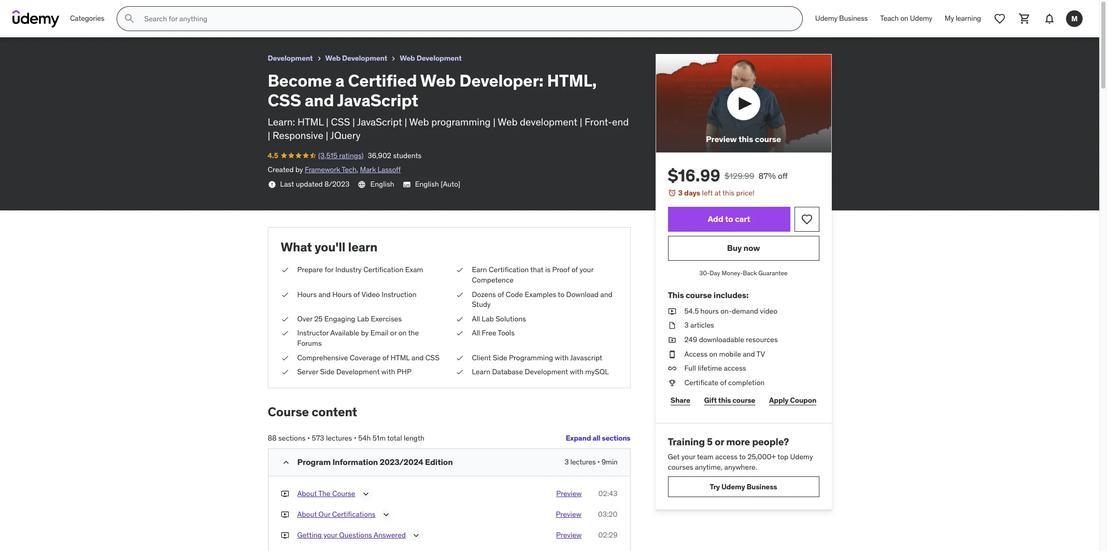 Task type: vqa. For each thing, say whether or not it's contained in the screenshot.
Insights
no



Task type: locate. For each thing, give the bounding box(es) containing it.
this right at on the top right
[[723, 188, 735, 198]]

certified inside become a certified web developer: html, css and javascript learn: html | css | javascript | web programming | web development | front-end | responsive | jquery
[[348, 70, 417, 91]]

javascript
[[571, 353, 603, 362]]

access
[[685, 349, 708, 359]]

1 horizontal spatial course
[[332, 489, 356, 499]]

1 vertical spatial developer:
[[460, 70, 544, 91]]

on left "the"
[[399, 328, 407, 338]]

36,902 up mark lassoff link
[[368, 151, 392, 160]]

1 vertical spatial html
[[391, 353, 410, 362]]

english down mark lassoff link
[[371, 179, 395, 189]]

88
[[268, 433, 277, 443]]

students up lassoff
[[393, 151, 422, 160]]

02:29
[[599, 531, 618, 540]]

0 horizontal spatial on
[[399, 328, 407, 338]]

course for preview this course
[[755, 134, 782, 144]]

1 horizontal spatial (3,515 ratings)
[[319, 151, 364, 160]]

1 vertical spatial this
[[723, 188, 735, 198]]

0 vertical spatial your
[[580, 265, 594, 275]]

to left cart
[[726, 214, 734, 224]]

or right the email
[[390, 328, 397, 338]]

with left javascript at the bottom right of page
[[555, 353, 569, 362]]

25,000+
[[748, 452, 777, 462]]

my learning
[[945, 14, 982, 23]]

gift this course link
[[702, 390, 759, 411]]

87%
[[759, 171, 777, 181]]

1 vertical spatial 3
[[685, 321, 689, 330]]

course down completion
[[733, 396, 756, 405]]

coupon
[[791, 396, 817, 405]]

html up responsive
[[298, 115, 324, 128]]

0 horizontal spatial lab
[[357, 314, 369, 324]]

preview left 03:20
[[556, 510, 582, 519]]

1 horizontal spatial a
[[336, 70, 345, 91]]

front-
[[585, 115, 613, 128]]

3 for 3 lectures • 9min
[[565, 458, 569, 467]]

1 horizontal spatial 3
[[679, 188, 683, 198]]

4.5
[[8, 18, 19, 27], [268, 151, 278, 160]]

show lecture description image for about the course
[[361, 489, 371, 500]]

xsmall image left 3 articles
[[668, 321, 677, 331]]

1 vertical spatial on
[[399, 328, 407, 338]]

1 vertical spatial (3,515
[[319, 151, 338, 160]]

this up $129.99
[[739, 134, 754, 144]]

0 horizontal spatial english
[[371, 179, 395, 189]]

preview up $16.99 $129.99 87% off
[[706, 134, 737, 144]]

0 vertical spatial become
[[8, 5, 41, 15]]

created by framework tech , mark lassoff
[[268, 165, 401, 174]]

about left the our
[[297, 510, 317, 519]]

gift this course
[[705, 396, 756, 405]]

all
[[472, 314, 480, 324], [472, 328, 480, 338]]

xsmall image for all lab solutions
[[456, 314, 464, 324]]

1 horizontal spatial certification
[[489, 265, 529, 275]]

udemy inside teach on udemy link
[[911, 14, 933, 23]]

xsmall image left 249
[[668, 335, 677, 345]]

2 vertical spatial course
[[733, 396, 756, 405]]

show lecture description image up certifications
[[361, 489, 371, 500]]

apply coupon button
[[767, 390, 820, 411]]

3 down expand
[[565, 458, 569, 467]]

to up anywhere.
[[740, 452, 746, 462]]

xsmall image left study
[[456, 290, 464, 300]]

36,902 students up lassoff
[[368, 151, 422, 160]]

course language image
[[358, 180, 366, 189]]

your down the about our certifications button
[[324, 531, 338, 540]]

hours up engaging
[[333, 290, 352, 299]]

all for all free tools
[[472, 328, 480, 338]]

training 5 or more people? get your team access to 25,000+ top udemy courses anytime, anywhere.
[[668, 436, 814, 472]]

lectures down expand
[[571, 458, 596, 467]]

php
[[397, 367, 412, 377]]

comprehensive coverage of html and css
[[297, 353, 440, 362]]

certified for become a certified web developer: html, css and javascript
[[49, 5, 84, 15]]

0 horizontal spatial a
[[43, 5, 47, 15]]

by up updated
[[296, 165, 303, 174]]

on inside instructor available by email or on the forums
[[399, 328, 407, 338]]

and
[[195, 5, 210, 15], [305, 90, 334, 111], [319, 290, 331, 299], [601, 290, 613, 299], [743, 349, 756, 359], [412, 353, 424, 362]]

preview down 3 lectures • 9min
[[557, 489, 582, 499]]

preview this course
[[706, 134, 782, 144]]

teach on udemy
[[881, 14, 933, 23]]

xsmall image for client side programming with javascript
[[456, 353, 464, 363]]

xsmall image for certificate
[[668, 378, 677, 388]]

course right the
[[332, 489, 356, 499]]

on for teach
[[901, 14, 909, 23]]

1 horizontal spatial web development link
[[400, 52, 462, 65]]

show lecture description image right answered
[[411, 531, 422, 541]]

dozens
[[472, 290, 496, 299]]

a for become a certified web developer: html, css and javascript learn: html | css | javascript | web programming | web development | front-end | responsive | jquery
[[336, 70, 345, 91]]

2 certification from the left
[[489, 265, 529, 275]]

last
[[280, 179, 294, 189]]

1 vertical spatial all
[[472, 328, 480, 338]]

36,902 left submit search image
[[80, 18, 104, 27]]

show lecture description image for about our certifications
[[381, 510, 391, 521]]

0 horizontal spatial show lecture description image
[[361, 489, 371, 500]]

1 horizontal spatial side
[[493, 353, 508, 362]]

course up 87%
[[755, 134, 782, 144]]

xsmall image for over
[[281, 314, 289, 324]]

(3,515 left "categories" dropdown button
[[31, 18, 50, 27]]

students down the become a certified web developer: html, css and javascript
[[106, 18, 134, 27]]

certification up competence
[[489, 265, 529, 275]]

to inside button
[[726, 214, 734, 224]]

1 vertical spatial course
[[332, 489, 356, 499]]

2 english from the left
[[415, 179, 439, 189]]

0 vertical spatial business
[[840, 14, 868, 23]]

your up courses
[[682, 452, 696, 462]]

preview left '02:29'
[[557, 531, 582, 540]]

with for php
[[382, 367, 395, 377]]

1 certification from the left
[[364, 265, 404, 275]]

0 vertical spatial 36,902
[[80, 18, 104, 27]]

become inside become a certified web developer: html, css and javascript learn: html | css | javascript | web programming | web development | front-end | responsive | jquery
[[268, 70, 332, 91]]

xsmall image for 3
[[668, 321, 677, 331]]

xsmall image for dozens
[[456, 290, 464, 300]]

try udemy business
[[710, 482, 778, 492]]

xsmall image
[[315, 54, 323, 63], [390, 54, 398, 63], [268, 180, 276, 189], [281, 265, 289, 275], [456, 265, 464, 275], [456, 314, 464, 324], [281, 328, 289, 339], [456, 328, 464, 339], [668, 349, 677, 360], [456, 353, 464, 363], [281, 367, 289, 377], [456, 367, 464, 377], [281, 531, 289, 541]]

0 vertical spatial or
[[390, 328, 397, 338]]

2 vertical spatial your
[[324, 531, 338, 540]]

2 horizontal spatial your
[[682, 452, 696, 462]]

sections right 88
[[279, 433, 306, 443]]

1 horizontal spatial 36,902 students
[[368, 151, 422, 160]]

articles
[[691, 321, 715, 330]]

0 vertical spatial certified
[[49, 5, 84, 15]]

2 web development from the left
[[400, 53, 462, 63]]

xsmall image for earn certification that is proof of your competence
[[456, 265, 464, 275]]

css
[[177, 5, 193, 15], [268, 90, 301, 111], [331, 115, 350, 128], [426, 353, 440, 362]]

2 all from the top
[[472, 328, 480, 338]]

your inside button
[[324, 531, 338, 540]]

your inside 'earn certification that is proof of your competence'
[[580, 265, 594, 275]]

1 horizontal spatial your
[[580, 265, 594, 275]]

0 horizontal spatial html
[[298, 115, 324, 128]]

a for become a certified web developer: html, css and javascript
[[43, 5, 47, 15]]

0 horizontal spatial sections
[[279, 433, 306, 443]]

resources
[[747, 335, 778, 344]]

developer: inside become a certified web developer: html, css and javascript learn: html | css | javascript | web programming | web development | front-end | responsive | jquery
[[460, 70, 544, 91]]

course inside button
[[755, 134, 782, 144]]

your for or
[[682, 452, 696, 462]]

video
[[761, 306, 778, 316]]

xsmall image
[[281, 290, 289, 300], [456, 290, 464, 300], [668, 306, 677, 317], [281, 314, 289, 324], [668, 321, 677, 331], [668, 335, 677, 345], [281, 353, 289, 363], [668, 364, 677, 374], [668, 378, 677, 388], [281, 489, 289, 500], [281, 510, 289, 520]]

1 horizontal spatial html
[[391, 353, 410, 362]]

0 horizontal spatial your
[[324, 531, 338, 540]]

certified
[[49, 5, 84, 15], [348, 70, 417, 91]]

buy now button
[[668, 236, 820, 261]]

0 horizontal spatial to
[[558, 290, 565, 299]]

30-day money-back guarantee
[[700, 269, 788, 277]]

sections right all
[[602, 434, 631, 443]]

html up php
[[391, 353, 410, 362]]

expand
[[566, 434, 591, 443]]

1 horizontal spatial hours
[[333, 290, 352, 299]]

your inside training 5 or more people? get your team access to 25,000+ top udemy courses anytime, anywhere.
[[682, 452, 696, 462]]

1 horizontal spatial lab
[[482, 314, 494, 324]]

add to cart
[[708, 214, 751, 224]]

all down study
[[472, 314, 480, 324]]

2 about from the top
[[297, 510, 317, 519]]

about for about our certifications
[[297, 510, 317, 519]]

access on mobile and tv
[[685, 349, 766, 359]]

on
[[901, 14, 909, 23], [399, 328, 407, 338], [710, 349, 718, 359]]

36,902
[[80, 18, 104, 27], [368, 151, 392, 160]]

3 for 3 days left at this price!
[[679, 188, 683, 198]]

2 vertical spatial this
[[719, 396, 732, 405]]

1 vertical spatial show lecture description image
[[381, 510, 391, 521]]

lab up instructor available by email or on the forums
[[357, 314, 369, 324]]

• left 54h 51m
[[354, 433, 357, 443]]

88 sections • 573 lectures • 54h 51m total length
[[268, 433, 425, 443]]

1 horizontal spatial become
[[268, 70, 332, 91]]

or right 5
[[715, 436, 725, 448]]

0 vertical spatial side
[[493, 353, 508, 362]]

udemy image
[[12, 10, 60, 27]]

all for all lab solutions
[[472, 314, 480, 324]]

1 horizontal spatial 36,902
[[368, 151, 392, 160]]

2 horizontal spatial •
[[598, 458, 600, 467]]

of left code
[[498, 290, 504, 299]]

xsmall image left comprehensive
[[281, 353, 289, 363]]

m link
[[1063, 6, 1088, 31]]

by left the email
[[361, 328, 369, 338]]

on right teach on the top of the page
[[901, 14, 909, 23]]

xsmall image left full
[[668, 364, 677, 374]]

to right examples
[[558, 290, 565, 299]]

about inside button
[[297, 510, 317, 519]]

0 horizontal spatial 3
[[565, 458, 569, 467]]

2 horizontal spatial show lecture description image
[[411, 531, 422, 541]]

web development link
[[326, 52, 388, 65], [400, 52, 462, 65]]

about inside about the course button
[[297, 489, 317, 499]]

3 for 3 articles
[[685, 321, 689, 330]]

0 vertical spatial 3
[[679, 188, 683, 198]]

to
[[726, 214, 734, 224], [558, 290, 565, 299], [740, 452, 746, 462]]

1 vertical spatial become
[[268, 70, 332, 91]]

of right proof on the top
[[572, 265, 578, 275]]

36,902 students down the become a certified web developer: html, css and javascript
[[80, 18, 134, 27]]

alarm image
[[668, 189, 677, 197]]

html, for become a certified web developer: html, css and javascript learn: html | css | javascript | web programming | web development | front-end | responsive | jquery
[[548, 70, 597, 91]]

tools
[[498, 328, 515, 338]]

this course includes:
[[668, 290, 749, 300]]

learning
[[956, 14, 982, 23]]

cart
[[735, 214, 751, 224]]

business left teach on the top of the page
[[840, 14, 868, 23]]

a
[[43, 5, 47, 15], [336, 70, 345, 91]]

off
[[779, 171, 788, 181]]

0 vertical spatial course
[[755, 134, 782, 144]]

2 horizontal spatial to
[[740, 452, 746, 462]]

english for english
[[371, 179, 395, 189]]

on up "full lifetime access"
[[710, 349, 718, 359]]

full lifetime access
[[685, 364, 747, 373]]

server
[[297, 367, 319, 377]]

exercises
[[371, 314, 402, 324]]

with for mysql
[[570, 367, 584, 377]]

business inside 'try udemy business' link
[[747, 482, 778, 492]]

to inside training 5 or more people? get your team access to 25,000+ top udemy courses anytime, anywhere.
[[740, 452, 746, 462]]

(3,515 up framework tech link
[[319, 151, 338, 160]]

of inside 'earn certification that is proof of your competence'
[[572, 265, 578, 275]]

javascript for become a certified web developer: html, css and javascript learn: html | css | javascript | web programming | web development | front-end | responsive | jquery
[[337, 90, 419, 111]]

• left the 9min
[[598, 458, 600, 467]]

tech
[[342, 165, 357, 174]]

1 vertical spatial business
[[747, 482, 778, 492]]

2 hours from the left
[[333, 290, 352, 299]]

now
[[744, 243, 761, 253]]

business inside udemy business link
[[840, 14, 868, 23]]

show lecture description image
[[361, 489, 371, 500], [381, 510, 391, 521], [411, 531, 422, 541]]

xsmall image for all free tools
[[456, 328, 464, 339]]

0 vertical spatial about
[[297, 489, 317, 499]]

get
[[668, 452, 680, 462]]

0 horizontal spatial with
[[382, 367, 395, 377]]

0 horizontal spatial web development
[[326, 53, 388, 63]]

sections inside dropdown button
[[602, 434, 631, 443]]

1 english from the left
[[371, 179, 395, 189]]

1 vertical spatial course
[[686, 290, 712, 300]]

03:20
[[598, 510, 618, 519]]

this right gift
[[719, 396, 732, 405]]

a inside become a certified web developer: html, css and javascript learn: html | css | javascript | web programming | web development | front-end | responsive | jquery
[[336, 70, 345, 91]]

mark lassoff link
[[360, 165, 401, 174]]

xsmall image left over on the bottom left of page
[[281, 314, 289, 324]]

about left the
[[297, 489, 317, 499]]

with left php
[[382, 367, 395, 377]]

1 vertical spatial students
[[393, 151, 422, 160]]

training
[[668, 436, 705, 448]]

1 horizontal spatial show lecture description image
[[381, 510, 391, 521]]

lab up free
[[482, 314, 494, 324]]

more
[[727, 436, 751, 448]]

certifications
[[332, 510, 376, 519]]

certification up video
[[364, 265, 404, 275]]

access up anywhere.
[[716, 452, 738, 462]]

program information 2023/2024 edition
[[297, 457, 453, 468]]

1 horizontal spatial web development
[[400, 53, 462, 63]]

2 vertical spatial on
[[710, 349, 718, 359]]

0 horizontal spatial side
[[320, 367, 335, 377]]

1 vertical spatial a
[[336, 70, 345, 91]]

1 vertical spatial html,
[[548, 70, 597, 91]]

1 vertical spatial by
[[361, 328, 369, 338]]

|
[[326, 115, 329, 128], [353, 115, 355, 128], [405, 115, 407, 128], [493, 115, 496, 128], [580, 115, 583, 128], [268, 129, 270, 142], [326, 129, 329, 142]]

anytime,
[[696, 463, 723, 472]]

submit search image
[[124, 12, 136, 25]]

2 lab from the left
[[482, 314, 494, 324]]

course for gift this course
[[733, 396, 756, 405]]

0 vertical spatial developer:
[[105, 5, 148, 15]]

client
[[472, 353, 491, 362]]

1 web development link from the left
[[326, 52, 388, 65]]

completion
[[729, 378, 765, 387]]

1 about from the top
[[297, 489, 317, 499]]

wishlist image
[[801, 213, 814, 226]]

or
[[390, 328, 397, 338], [715, 436, 725, 448]]

3
[[679, 188, 683, 198], [685, 321, 689, 330], [565, 458, 569, 467]]

certificate
[[685, 378, 719, 387]]

html, inside become a certified web developer: html, css and javascript learn: html | css | javascript | web programming | web development | front-end | responsive | jquery
[[548, 70, 597, 91]]

• left 573
[[308, 433, 310, 443]]

business down anywhere.
[[747, 482, 778, 492]]

english right closed captions "icon"
[[415, 179, 439, 189]]

instructor available by email or on the forums
[[297, 328, 419, 348]]

xsmall image for full
[[668, 364, 677, 374]]

0 vertical spatial a
[[43, 5, 47, 15]]

download
[[567, 290, 599, 299]]

my
[[945, 14, 955, 23]]

Search for anything text field
[[142, 10, 790, 27]]

0 horizontal spatial or
[[390, 328, 397, 338]]

0 vertical spatial ratings)
[[52, 18, 76, 27]]

show lecture description image up answered
[[381, 510, 391, 521]]

your up download
[[580, 265, 594, 275]]

3 up 249
[[685, 321, 689, 330]]

xsmall image down this
[[668, 306, 677, 317]]

email
[[371, 328, 389, 338]]

this inside button
[[739, 134, 754, 144]]

0 horizontal spatial 36,902 students
[[80, 18, 134, 27]]

day
[[710, 269, 721, 277]]

access down mobile
[[724, 364, 747, 373]]

web development
[[326, 53, 388, 63], [400, 53, 462, 63]]

1 horizontal spatial on
[[710, 349, 718, 359]]

of left video
[[354, 290, 360, 299]]

0 horizontal spatial (3,515
[[31, 18, 50, 27]]

with down javascript at the bottom right of page
[[570, 367, 584, 377]]

2 horizontal spatial 3
[[685, 321, 689, 330]]

to inside dozens of code examples to download and study
[[558, 290, 565, 299]]

0 horizontal spatial course
[[268, 404, 309, 420]]

all left free
[[472, 328, 480, 338]]

1 horizontal spatial 4.5
[[268, 151, 278, 160]]

1 horizontal spatial sections
[[602, 434, 631, 443]]

shopping cart with 0 items image
[[1019, 12, 1032, 25]]

mark
[[360, 165, 376, 174]]

course up 54.5
[[686, 290, 712, 300]]

side down comprehensive
[[320, 367, 335, 377]]

0 vertical spatial on
[[901, 14, 909, 23]]

lectures right 573
[[326, 433, 352, 443]]

xsmall image down what
[[281, 290, 289, 300]]

developer:
[[105, 5, 148, 15], [460, 70, 544, 91]]

left
[[703, 188, 713, 198]]

by
[[296, 165, 303, 174], [361, 328, 369, 338]]

xsmall image for 54.5
[[668, 306, 677, 317]]

1 vertical spatial your
[[682, 452, 696, 462]]

of inside dozens of code examples to download and study
[[498, 290, 504, 299]]

3 right alarm icon
[[679, 188, 683, 198]]

1 vertical spatial (3,515 ratings)
[[319, 151, 364, 160]]

getting your questions answered
[[297, 531, 406, 540]]

1 all from the top
[[472, 314, 480, 324]]

html, up 'development'
[[548, 70, 597, 91]]

1 horizontal spatial to
[[726, 214, 734, 224]]

• for 3
[[598, 458, 600, 467]]

1 horizontal spatial business
[[840, 14, 868, 23]]

xsmall image up share
[[668, 378, 677, 388]]

course up 88
[[268, 404, 309, 420]]

0 horizontal spatial 4.5
[[8, 18, 19, 27]]

1 vertical spatial to
[[558, 290, 565, 299]]

0 horizontal spatial certified
[[49, 5, 84, 15]]

about the course
[[297, 489, 356, 499]]

1 vertical spatial 4.5
[[268, 151, 278, 160]]

or inside training 5 or more people? get your team access to 25,000+ top udemy courses anytime, anywhere.
[[715, 436, 725, 448]]

0 horizontal spatial certification
[[364, 265, 404, 275]]

or inside instructor available by email or on the forums
[[390, 328, 397, 338]]

html, right submit search image
[[150, 5, 175, 15]]

2 horizontal spatial on
[[901, 14, 909, 23]]

course
[[268, 404, 309, 420], [332, 489, 356, 499]]

side for development
[[320, 367, 335, 377]]

side up database
[[493, 353, 508, 362]]

responsive
[[273, 129, 324, 142]]

developer: for become a certified web developer: html, css and javascript learn: html | css | javascript | web programming | web development | front-end | responsive | jquery
[[460, 70, 544, 91]]

lab
[[357, 314, 369, 324], [482, 314, 494, 324]]

of down "full lifetime access"
[[721, 378, 727, 387]]

hours up over on the bottom left of page
[[297, 290, 317, 299]]

1 horizontal spatial english
[[415, 179, 439, 189]]

0 horizontal spatial hours
[[297, 290, 317, 299]]

this for preview
[[739, 134, 754, 144]]

0 horizontal spatial by
[[296, 165, 303, 174]]

2 vertical spatial 3
[[565, 458, 569, 467]]



Task type: describe. For each thing, give the bounding box(es) containing it.
comprehensive
[[297, 353, 348, 362]]

english for english [auto]
[[415, 179, 439, 189]]

become for become a certified web developer: html, css and javascript
[[8, 5, 41, 15]]

become for become a certified web developer: html, css and javascript learn: html | css | javascript | web programming | web development | front-end | responsive | jquery
[[268, 70, 332, 91]]

learn:
[[268, 115, 295, 128]]

all
[[593, 434, 601, 443]]

days
[[685, 188, 701, 198]]

0 vertical spatial (3,515
[[31, 18, 50, 27]]

my learning link
[[939, 6, 988, 31]]

mysql
[[586, 367, 609, 377]]

and inside dozens of code examples to download and study
[[601, 290, 613, 299]]

questions
[[339, 531, 372, 540]]

instruction
[[382, 290, 417, 299]]

html inside become a certified web developer: html, css and javascript learn: html | css | javascript | web programming | web development | front-end | responsive | jquery
[[298, 115, 324, 128]]

1 horizontal spatial lectures
[[571, 458, 596, 467]]

xsmall image for instructor available by email or on the forums
[[281, 328, 289, 339]]

xsmall image for comprehensive
[[281, 353, 289, 363]]

udemy inside udemy business link
[[816, 14, 838, 23]]

developer: for become a certified web developer: html, css and javascript
[[105, 5, 148, 15]]

for
[[325, 265, 334, 275]]

1 vertical spatial 36,902 students
[[368, 151, 422, 160]]

udemy business link
[[810, 6, 875, 31]]

0 vertical spatial access
[[724, 364, 747, 373]]

2023/2024
[[380, 457, 424, 468]]

249
[[685, 335, 698, 344]]

html, for become a certified web developer: html, css and javascript
[[150, 5, 175, 15]]

try
[[710, 482, 720, 492]]

server side development with php
[[297, 367, 412, 377]]

code
[[506, 290, 523, 299]]

course content
[[268, 404, 357, 420]]

lassoff
[[378, 165, 401, 174]]

try udemy business link
[[668, 477, 820, 498]]

show lecture description image for getting your questions answered
[[411, 531, 422, 541]]

your for that
[[580, 265, 594, 275]]

price!
[[737, 188, 755, 198]]

money-
[[722, 269, 743, 277]]

1 vertical spatial ratings)
[[339, 151, 364, 160]]

learn
[[472, 367, 491, 377]]

tv
[[757, 349, 766, 359]]

database
[[492, 367, 523, 377]]

2 web development link from the left
[[400, 52, 462, 65]]

course inside button
[[332, 489, 356, 499]]

xsmall image left the our
[[281, 510, 289, 520]]

this for gift
[[719, 396, 732, 405]]

xsmall image for access on mobile and tv
[[668, 349, 677, 360]]

instructor
[[297, 328, 329, 338]]

3 articles
[[685, 321, 715, 330]]

udemy inside training 5 or more people? get your team access to 25,000+ top udemy courses anytime, anywhere.
[[791, 452, 814, 462]]

0 vertical spatial by
[[296, 165, 303, 174]]

categories button
[[64, 6, 111, 31]]

development link
[[268, 52, 313, 65]]

0 vertical spatial course
[[268, 404, 309, 420]]

30-
[[700, 269, 710, 277]]

prepare for industry certification exam
[[297, 265, 424, 275]]

guarantee
[[759, 269, 788, 277]]

0 horizontal spatial 36,902
[[80, 18, 104, 27]]

access inside training 5 or more people? get your team access to 25,000+ top udemy courses anytime, anywhere.
[[716, 452, 738, 462]]

xsmall image for 249
[[668, 335, 677, 345]]

[auto]
[[441, 179, 461, 189]]

1 horizontal spatial (3,515
[[319, 151, 338, 160]]

xsmall image down the "small" icon
[[281, 489, 289, 500]]

xsmall image for server side development with php
[[281, 367, 289, 377]]

programming
[[432, 115, 491, 128]]

content
[[312, 404, 357, 420]]

over
[[297, 314, 313, 324]]

• for 88
[[308, 433, 310, 443]]

become a certified web developer: html, css and javascript learn: html | css | javascript | web programming | web development | front-end | responsive | jquery
[[268, 70, 629, 142]]

0 vertical spatial 36,902 students
[[80, 18, 134, 27]]

2 vertical spatial javascript
[[357, 115, 402, 128]]

getting
[[297, 531, 322, 540]]

back
[[743, 269, 758, 277]]

xsmall image for last updated 8/2023
[[268, 180, 276, 189]]

xsmall image for learn database development with mysql
[[456, 367, 464, 377]]

answered
[[374, 531, 406, 540]]

preview inside button
[[706, 134, 737, 144]]

with for javascript
[[555, 353, 569, 362]]

demand
[[732, 306, 759, 316]]

team
[[697, 452, 714, 462]]

proof
[[553, 265, 570, 275]]

preview this course button
[[656, 54, 832, 153]]

1 lab from the left
[[357, 314, 369, 324]]

on for access
[[710, 349, 718, 359]]

the
[[319, 489, 331, 499]]

,
[[357, 165, 358, 174]]

notifications image
[[1044, 12, 1057, 25]]

certified for become a certified web developer: html, css and javascript learn: html | css | javascript | web programming | web development | front-end | responsive | jquery
[[348, 70, 417, 91]]

about our certifications
[[297, 510, 376, 519]]

54h 51m
[[359, 433, 386, 443]]

getting your questions answered button
[[297, 531, 406, 543]]

programming
[[509, 353, 554, 362]]

xsmall image for hours
[[281, 290, 289, 300]]

courses
[[668, 463, 694, 472]]

share button
[[668, 390, 694, 411]]

program
[[297, 457, 331, 468]]

$16.99 $129.99 87% off
[[668, 165, 788, 186]]

all free tools
[[472, 328, 515, 338]]

hours
[[701, 306, 719, 316]]

expand all sections
[[566, 434, 631, 443]]

available
[[331, 328, 360, 338]]

0 horizontal spatial ratings)
[[52, 18, 76, 27]]

edition
[[425, 457, 453, 468]]

share
[[671, 396, 691, 405]]

and inside become a certified web developer: html, css and javascript learn: html | css | javascript | web programming | web development | front-end | responsive | jquery
[[305, 90, 334, 111]]

1 horizontal spatial students
[[393, 151, 422, 160]]

xsmall image for prepare for industry certification exam
[[281, 265, 289, 275]]

total
[[388, 433, 402, 443]]

249 downloadable resources
[[685, 335, 778, 344]]

add to cart button
[[668, 207, 791, 232]]

includes:
[[714, 290, 749, 300]]

on-
[[721, 306, 732, 316]]

1 hours from the left
[[297, 290, 317, 299]]

created
[[268, 165, 294, 174]]

1 web development from the left
[[326, 53, 388, 63]]

wishlist image
[[994, 12, 1007, 25]]

our
[[319, 510, 331, 519]]

0 horizontal spatial (3,515 ratings)
[[31, 18, 76, 27]]

0 vertical spatial 4.5
[[8, 18, 19, 27]]

teach on udemy link
[[875, 6, 939, 31]]

learn
[[348, 239, 378, 255]]

the
[[408, 328, 419, 338]]

of right coverage at the left bottom of page
[[383, 353, 389, 362]]

mobile
[[720, 349, 742, 359]]

$16.99
[[668, 165, 721, 186]]

javascript for become a certified web developer: html, css and javascript
[[212, 5, 253, 15]]

about for about the course
[[297, 489, 317, 499]]

0 horizontal spatial lectures
[[326, 433, 352, 443]]

small image
[[281, 458, 291, 468]]

anywhere.
[[725, 463, 758, 472]]

573
[[312, 433, 324, 443]]

by inside instructor available by email or on the forums
[[361, 328, 369, 338]]

closed captions image
[[403, 180, 411, 189]]

side for programming
[[493, 353, 508, 362]]

1 horizontal spatial •
[[354, 433, 357, 443]]

framework tech link
[[305, 165, 357, 174]]

end
[[613, 115, 629, 128]]

is
[[546, 265, 551, 275]]

earn certification that is proof of your competence
[[472, 265, 594, 285]]

length
[[404, 433, 425, 443]]

framework
[[305, 165, 340, 174]]

54.5
[[685, 306, 699, 316]]

udemy business
[[816, 14, 868, 23]]

certification inside 'earn certification that is proof of your competence'
[[489, 265, 529, 275]]

0 vertical spatial students
[[106, 18, 134, 27]]

apply coupon
[[770, 396, 817, 405]]

udemy inside 'try udemy business' link
[[722, 482, 746, 492]]



